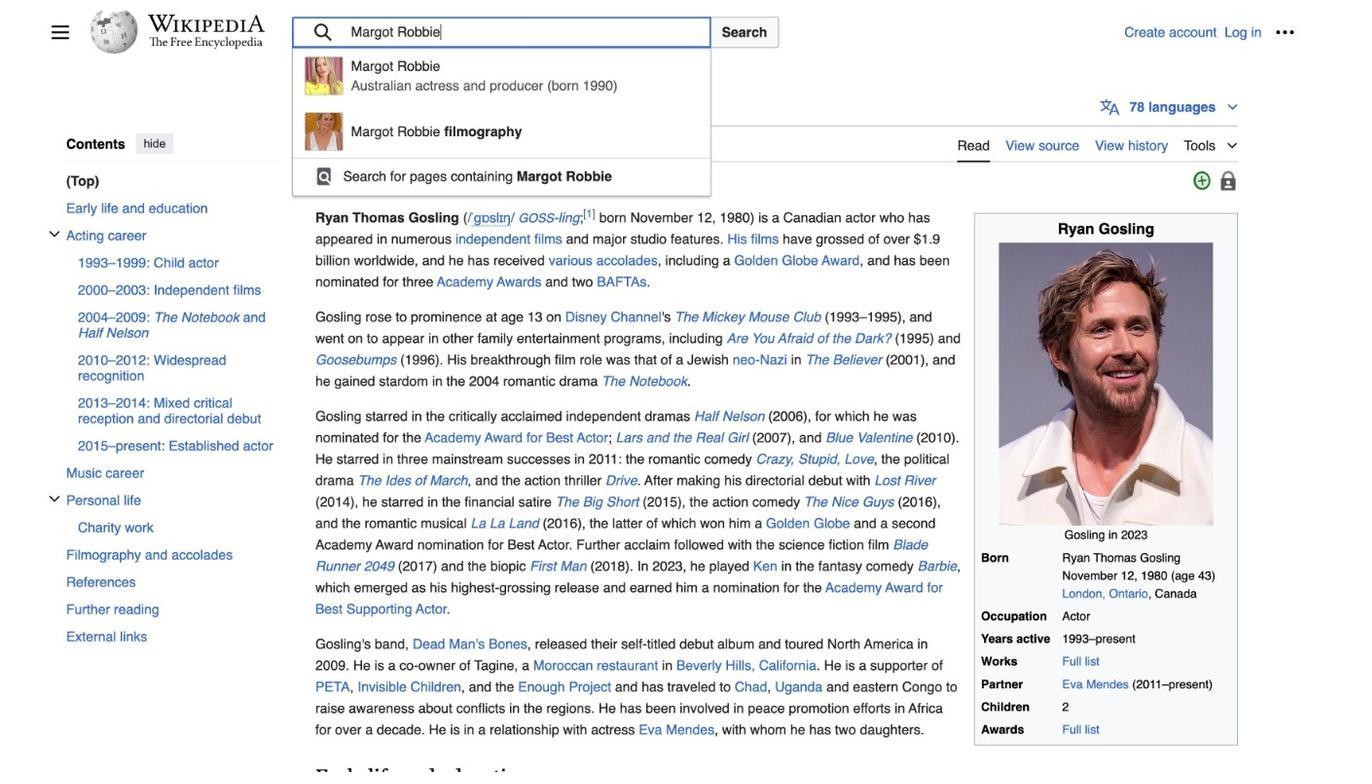 Task type: describe. For each thing, give the bounding box(es) containing it.
page semi-protected image
[[1219, 171, 1238, 190]]

x small image
[[49, 493, 60, 505]]

wikipedia image
[[148, 15, 265, 32]]

search results list box
[[293, 48, 711, 194]]

the free encyclopedia image
[[149, 37, 263, 50]]

x small image
[[49, 228, 60, 240]]

this is a good article. click here for more information. image
[[1193, 171, 1211, 190]]

personal tools navigation
[[1125, 17, 1301, 48]]



Task type: vqa. For each thing, say whether or not it's contained in the screenshot.
fullScreen icon
no



Task type: locate. For each thing, give the bounding box(es) containing it.
menu image
[[51, 22, 70, 42]]

Search Wikipedia search field
[[292, 17, 712, 48]]

None search field
[[292, 17, 1125, 196]]

log in and more options image
[[1276, 22, 1295, 42]]

language progressive image
[[1101, 97, 1120, 117]]

main content
[[308, 88, 1295, 772]]



